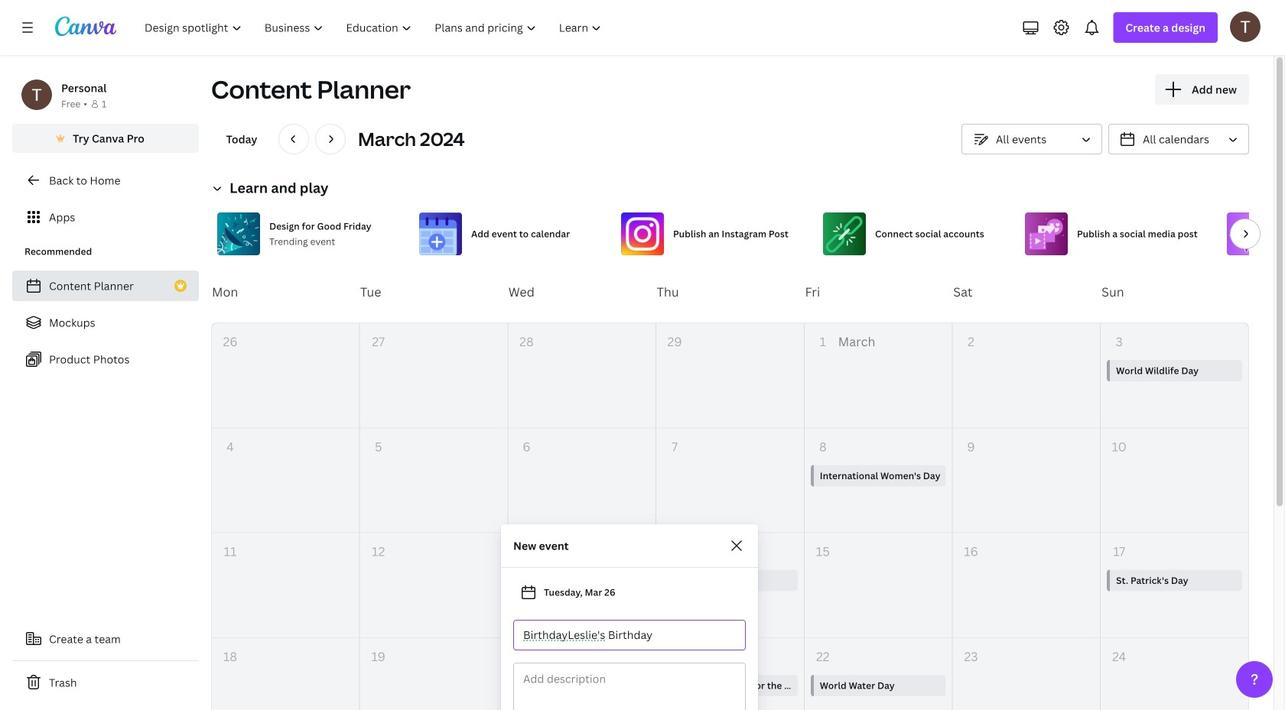 Task type: describe. For each thing, give the bounding box(es) containing it.
monday column header
[[211, 262, 360, 323]]

sunday column header
[[1101, 262, 1250, 323]]

thursday column header
[[656, 262, 805, 323]]

tuesday column header
[[360, 262, 508, 323]]

Add title text field
[[523, 621, 736, 651]]

saturday column header
[[953, 262, 1101, 323]]



Task type: vqa. For each thing, say whether or not it's contained in the screenshot.
no
no



Task type: locate. For each thing, give the bounding box(es) containing it.
Add description text field
[[514, 664, 745, 711]]

None button
[[962, 124, 1103, 155], [1109, 124, 1250, 155], [962, 124, 1103, 155], [1109, 124, 1250, 155]]

wednesday column header
[[508, 262, 656, 323]]

friday column header
[[805, 262, 953, 323]]

row
[[211, 262, 1250, 323], [212, 324, 1249, 429], [212, 429, 1249, 534], [212, 534, 1249, 639], [212, 639, 1249, 711]]

top level navigation element
[[135, 12, 615, 43]]

list
[[12, 271, 199, 375]]

terry turtle image
[[1231, 11, 1261, 42]]



